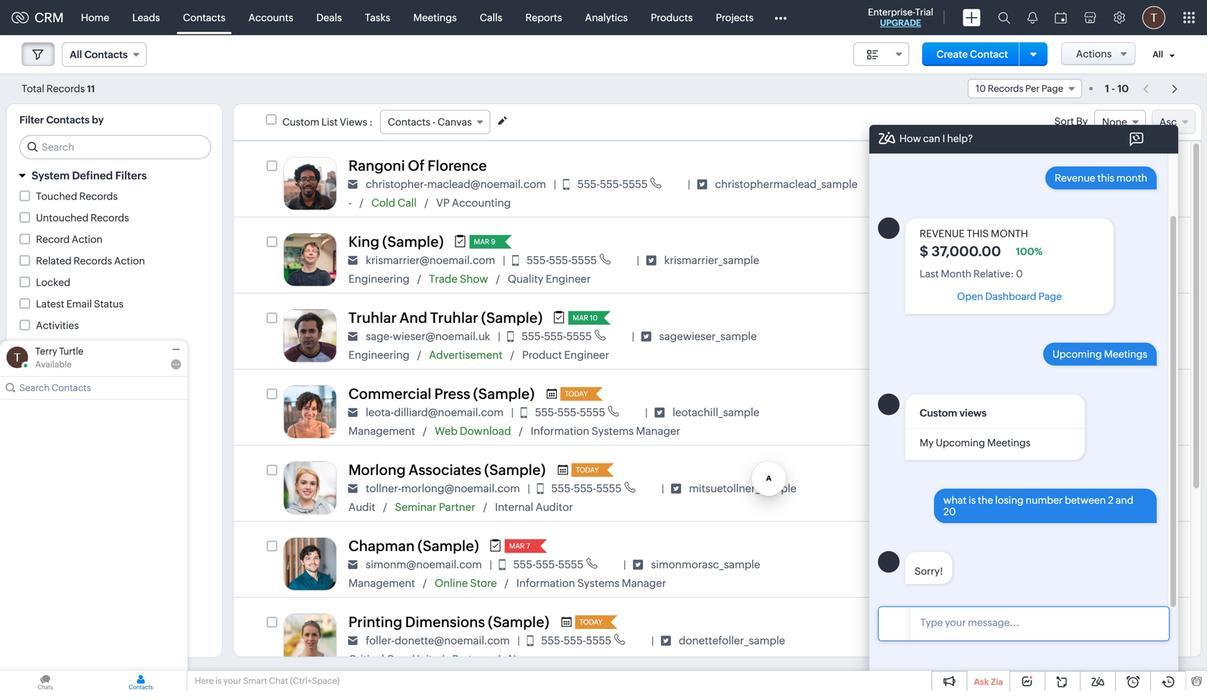 Task type: describe. For each thing, give the bounding box(es) containing it.
555-555-5555 for morlong associates (sample)
[[551, 483, 622, 495]]

by
[[1076, 116, 1088, 127]]

cold call
[[371, 197, 417, 209]]

icon_mail image for truhlar and truhlar (sample)
[[348, 332, 358, 342]]

how can i help?
[[900, 133, 973, 144]]

filter contacts by
[[19, 114, 104, 126]]

0 horizontal spatial -
[[349, 197, 352, 209]]

store
[[470, 578, 497, 590]]

zia
[[991, 678, 1003, 688]]

contacts left by
[[46, 114, 90, 126]]

is for here
[[216, 677, 222, 687]]

canvas profile image image for commercial
[[283, 386, 337, 439]]

web
[[435, 425, 458, 438]]

3 8, from the top
[[987, 334, 995, 345]]

create contact button
[[922, 42, 1023, 66]]

1 vertical spatial page
[[1039, 291, 1062, 303]]

2 truhlar from the left
[[430, 310, 478, 327]]

/ down simonm@noemail.com link
[[423, 578, 427, 590]]

ruby for king (sample)
[[968, 244, 994, 257]]

your
[[223, 677, 241, 687]]

printing dimensions (sample) link
[[349, 615, 549, 631]]

manager for chapman (sample)
[[622, 578, 666, 590]]

custom for custom views
[[920, 408, 957, 419]]

king (sample) link
[[349, 234, 444, 250]]

touched records
[[36, 191, 118, 202]]

07:19 for printing dimensions (sample)
[[1022, 639, 1046, 650]]

11
[[87, 84, 95, 94]]

commercial press (sample)
[[349, 386, 535, 403]]

2 mar 8, 2024 07:19 am from the top
[[968, 487, 1062, 497]]

anderson for commercial press (sample)
[[997, 397, 1047, 409]]

$
[[920, 244, 929, 259]]

2 2024 from the top
[[997, 258, 1020, 269]]

search image
[[998, 11, 1010, 24]]

today link for morlong associates (sample)
[[572, 464, 601, 477]]

/ left "vp"
[[425, 198, 428, 209]]

sage-
[[366, 330, 393, 343]]

icon_mobile image for commercial press (sample)
[[521, 408, 527, 418]]

07:19 for commercial press (sample)
[[1022, 410, 1046, 421]]

activities
[[36, 320, 79, 332]]

tasks
[[365, 12, 390, 23]]

relative:
[[974, 269, 1014, 280]]

tollner-morlong@noemail.com link
[[366, 483, 520, 495]]

Search Contacts text field
[[19, 377, 169, 400]]

records for 10
[[988, 83, 1024, 94]]

reports
[[525, 12, 562, 23]]

associates
[[409, 462, 481, 479]]

1 horizontal spatial upcoming
[[1053, 349, 1102, 360]]

terry turtle
[[35, 346, 83, 357]]

2 horizontal spatial meetings
[[1104, 349, 1148, 360]]

mar for and
[[573, 314, 588, 322]]

today for commercial press (sample)
[[565, 390, 588, 398]]

icon_twitter image for morlong associates (sample)
[[671, 484, 681, 494]]

icon_mobile image for chapman (sample)
[[499, 560, 506, 571]]

morlong@noemail.com
[[401, 483, 520, 495]]

manager for commercial press (sample)
[[636, 425, 680, 438]]

9
[[491, 238, 495, 246]]

signals element
[[1019, 0, 1046, 35]]

contacts link
[[171, 0, 237, 35]]

maclead@noemail.com
[[427, 178, 546, 191]]

2 07:19 from the top
[[1022, 334, 1046, 345]]

commercial
[[349, 386, 432, 403]]

create menu image
[[963, 9, 981, 26]]

20
[[943, 507, 956, 518]]

leads link
[[121, 0, 171, 35]]

size image
[[867, 48, 878, 61]]

icon_mail image for king (sample)
[[348, 256, 358, 266]]

icon_mail image for morlong associates (sample)
[[348, 484, 358, 494]]

4 mar from the top
[[968, 410, 985, 421]]

profile element
[[1134, 0, 1174, 35]]

leotachill_sample
[[673, 407, 760, 419]]

rangoni of florence link
[[349, 158, 487, 174]]

touched
[[36, 191, 77, 202]]

reports link
[[514, 0, 574, 35]]

canvas image for commercial press (sample)
[[938, 399, 963, 424]]

none
[[1102, 116, 1127, 128]]

chapman (sample)
[[349, 539, 479, 555]]

5555 for morlong associates (sample)
[[596, 483, 622, 495]]

untouched records
[[36, 212, 129, 224]]

mar 8, 2024 09:16 am
[[968, 182, 1063, 193]]

1 horizontal spatial action
[[114, 255, 145, 267]]

management for chapman
[[349, 578, 415, 590]]

1 icon_mail image from the top
[[348, 180, 358, 190]]

morlong
[[349, 462, 406, 479]]

enterprise-
[[868, 7, 915, 18]]

contacts inside field
[[388, 116, 430, 128]]

and
[[1116, 495, 1134, 507]]

Asc field
[[1152, 110, 1196, 134]]

0
[[1016, 269, 1023, 280]]

sort
[[1055, 116, 1074, 127]]

2 8, from the top
[[987, 258, 995, 269]]

vp accounting
[[436, 197, 511, 209]]

0 horizontal spatial meetings
[[413, 12, 457, 23]]

today link for printing dimensions (sample)
[[575, 616, 605, 630]]

icon_mail image for commercial press (sample)
[[348, 408, 358, 418]]

all for all contacts
[[70, 49, 82, 60]]

contacts right leads link
[[183, 12, 226, 23]]

morlong associates (sample)
[[349, 462, 546, 479]]

calendar image
[[1055, 12, 1067, 23]]

simonm@noemail.com
[[366, 559, 482, 571]]

products
[[651, 12, 693, 23]]

Search text field
[[20, 136, 211, 159]]

management for commercial
[[349, 425, 415, 438]]

tollner-
[[366, 483, 401, 495]]

555-555-5555 for king (sample)
[[527, 254, 597, 267]]

signals image
[[1028, 11, 1038, 24]]

king (sample)
[[349, 234, 444, 250]]

0 vertical spatial mar
[[474, 238, 490, 246]]

krismarrier@noemail.com
[[366, 254, 495, 267]]

quality engineer
[[508, 273, 591, 285]]

vp
[[436, 197, 450, 209]]

month
[[1117, 172, 1148, 184]]

seminar
[[395, 501, 437, 514]]

contacts inside 'field'
[[84, 49, 128, 60]]

cold
[[371, 197, 395, 209]]

system defined filters button
[[6, 163, 222, 189]]

terry
[[35, 346, 57, 357]]

mar 10 link
[[569, 312, 598, 325]]

2 horizontal spatial 10
[[1118, 83, 1129, 94]]

foller-donette@noemail.com link
[[366, 635, 510, 648]]

asc
[[1160, 116, 1177, 128]]

krismarrier_sample
[[664, 254, 759, 267]]

online
[[435, 578, 468, 590]]

ruby for commercial press (sample)
[[968, 397, 994, 409]]

latest email status
[[36, 299, 124, 310]]

1 2024 from the top
[[997, 182, 1020, 193]]

truhlar and truhlar (sample) link
[[349, 310, 543, 327]]

ruby anderson mar 8, 2024 07:19 am for king (sample)
[[968, 244, 1062, 269]]

contacts image
[[96, 672, 186, 692]]

views
[[340, 116, 367, 128]]

commercial press (sample) link
[[349, 386, 535, 403]]

/ left web
[[423, 426, 427, 438]]

search element
[[989, 0, 1019, 35]]

trial
[[915, 7, 933, 18]]

records for untouched
[[91, 212, 129, 224]]

systems for chapman (sample)
[[577, 578, 620, 590]]

download
[[460, 425, 511, 438]]

canvas image for chapman (sample)
[[938, 552, 963, 577]]

5555 for commercial press (sample)
[[580, 407, 605, 419]]

5555 for king (sample)
[[572, 254, 597, 267]]

/ right the show
[[496, 274, 500, 285]]

37,000.00
[[932, 244, 1001, 259]]

of
[[408, 158, 425, 174]]

Other Modules field
[[765, 6, 796, 29]]

today for morlong associates (sample)
[[576, 466, 599, 475]]

1 horizontal spatial meetings
[[987, 438, 1031, 449]]

amount
[[59, 385, 97, 396]]

2 mar from the top
[[968, 258, 985, 269]]

6 2024 from the top
[[997, 639, 1020, 650]]

chapman (sample) link
[[349, 539, 479, 555]]

canvas profile image image for morlong
[[283, 462, 337, 516]]

icon_twitter image for chapman (sample)
[[633, 560, 643, 570]]

3 mar from the top
[[968, 334, 985, 345]]

analytics link
[[574, 0, 639, 35]]

engineer for king (sample)
[[546, 273, 591, 285]]

home
[[81, 12, 109, 23]]

(sample) down quality
[[481, 310, 543, 327]]

canvas image for printing dimensions (sample)
[[938, 628, 963, 653]]

5555 for chapman (sample)
[[558, 559, 584, 572]]

555-555-5555 for commercial press (sample)
[[535, 407, 605, 419]]

mar 7 link
[[505, 540, 534, 554]]

calls
[[480, 12, 502, 23]]

king
[[349, 234, 379, 250]]

ask zia
[[974, 678, 1003, 688]]



Task type: vqa. For each thing, say whether or not it's contained in the screenshot.
"Shared"
no



Task type: locate. For each thing, give the bounding box(es) containing it.
mar 9
[[474, 238, 495, 246]]

all contacts
[[70, 49, 128, 60]]

records down the record action
[[74, 255, 112, 267]]

the
[[978, 495, 993, 507]]

icon_twitter image for commercial press (sample)
[[655, 408, 665, 418]]

1 canvas image from the top
[[938, 247, 963, 272]]

1 vertical spatial upcoming
[[936, 438, 985, 449]]

canvas image down sorry!
[[938, 628, 963, 653]]

create contact
[[937, 49, 1008, 60]]

icon_mobile image for king (sample)
[[512, 255, 519, 266]]

2 vertical spatial today
[[580, 619, 602, 627]]

7 canvas profile image image from the top
[[283, 614, 337, 668]]

records inside field
[[988, 83, 1024, 94]]

internal auditor
[[495, 501, 573, 514]]

2 vertical spatial canvas image
[[938, 552, 963, 577]]

8, left losing
[[987, 487, 995, 497]]

custom left list
[[282, 116, 319, 128]]

revenue
[[1055, 172, 1096, 184]]

advertisement
[[429, 349, 503, 362]]

engineering for king
[[349, 273, 410, 285]]

/ right download
[[519, 426, 523, 438]]

canvas image for king (sample)
[[938, 247, 963, 272]]

ruby down this
[[968, 244, 994, 257]]

chat
[[269, 677, 288, 687]]

ruby anderson mar 8, 2024 07:19 am up my upcoming meetings
[[968, 397, 1062, 421]]

0 vertical spatial -
[[1112, 83, 1115, 94]]

0 vertical spatial ruby anderson mar 8, 2024 07:19 am
[[968, 244, 1062, 269]]

2 ruby anderson mar 8, 2024 07:19 am from the top
[[968, 397, 1062, 421]]

0 vertical spatial meetings
[[413, 12, 457, 23]]

canvas profile image image
[[283, 157, 337, 211], [283, 233, 337, 287], [283, 309, 337, 363], [283, 386, 337, 439], [283, 462, 337, 516], [283, 538, 337, 592], [283, 614, 337, 668]]

3 canvas image from the top
[[938, 552, 963, 577]]

mar 7
[[509, 543, 530, 551]]

3 canvas profile image image from the top
[[283, 309, 337, 363]]

1 vertical spatial mar
[[573, 314, 588, 322]]

0 vertical spatial management
[[349, 425, 415, 438]]

(sample) up simonm@noemail.com
[[418, 539, 479, 555]]

filters
[[115, 170, 147, 182]]

untouched
[[36, 212, 89, 224]]

engineering for truhlar
[[349, 349, 410, 362]]

canvas image up 20
[[938, 475, 963, 500]]

0 horizontal spatial upcoming
[[936, 438, 985, 449]]

icon_mail image for chapman (sample)
[[348, 560, 358, 570]]

month
[[941, 269, 972, 280]]

10 Records Per Page field
[[968, 79, 1082, 98]]

0 vertical spatial mar 8, 2024 07:19 am
[[968, 334, 1062, 345]]

contacts up "11" at left top
[[84, 49, 128, 60]]

None field
[[853, 42, 909, 66]]

2 vertical spatial anderson
[[997, 625, 1047, 638]]

0 horizontal spatial mar
[[474, 238, 490, 246]]

0 vertical spatial canvas image
[[938, 475, 963, 500]]

0 vertical spatial anderson
[[997, 244, 1047, 257]]

1 vertical spatial ruby
[[968, 397, 994, 409]]

1 horizontal spatial truhlar
[[430, 310, 478, 327]]

can
[[923, 133, 940, 144]]

page right per
[[1042, 83, 1063, 94]]

None field
[[1094, 110, 1146, 134]]

0 horizontal spatial deals
[[36, 363, 62, 375]]

between
[[1065, 495, 1106, 507]]

records for total
[[46, 83, 85, 94]]

0 vertical spatial manager
[[636, 425, 680, 438]]

2 canvas image from the top
[[938, 399, 963, 424]]

5 icon_mail image from the top
[[348, 484, 358, 494]]

and
[[400, 310, 427, 327]]

ruby anderson mar 8, 2024 07:19 am up zia on the bottom of page
[[968, 625, 1062, 650]]

mar left '7' at the left bottom
[[509, 543, 525, 551]]

555-555-5555 for chapman (sample)
[[513, 559, 584, 572]]

555-
[[578, 178, 600, 191], [600, 178, 622, 191], [527, 254, 549, 267], [549, 254, 572, 267], [522, 331, 544, 343], [544, 331, 567, 343], [535, 407, 557, 419], [557, 407, 580, 419], [551, 483, 574, 495], [574, 483, 596, 495], [513, 559, 536, 572], [536, 559, 558, 572], [541, 635, 564, 648], [564, 635, 586, 648]]

1 horizontal spatial -
[[432, 116, 436, 128]]

4 8, from the top
[[987, 410, 995, 421]]

this
[[1098, 172, 1115, 184]]

icon_mail image for printing dimensions (sample)
[[348, 637, 358, 647]]

custom up my in the right bottom of the page
[[920, 408, 957, 419]]

ask
[[974, 678, 989, 688]]

sagewieser_sample
[[659, 330, 757, 343]]

page inside field
[[1042, 83, 1063, 94]]

07:19 right the
[[1022, 487, 1046, 497]]

10
[[1118, 83, 1129, 94], [976, 83, 986, 94], [590, 314, 598, 322]]

anderson for printing dimensions (sample)
[[997, 625, 1047, 638]]

icon_mobile image for morlong associates (sample)
[[537, 484, 544, 495]]

canvas image
[[938, 247, 963, 272], [938, 399, 963, 424], [938, 552, 963, 577]]

0 vertical spatial today
[[565, 390, 588, 398]]

/ left product
[[511, 350, 514, 361]]

canvas image for morlong associates (sample)
[[938, 475, 963, 500]]

1 management from the top
[[349, 425, 415, 438]]

- for 1
[[1112, 83, 1115, 94]]

management down the 'chapman'
[[349, 578, 415, 590]]

2024 down type your message... 'text field'
[[997, 639, 1020, 650]]

/ down foller-donette@noemail.com link
[[441, 655, 444, 666]]

crm
[[34, 10, 64, 25]]

1 vertical spatial engineering
[[349, 349, 410, 362]]

0 vertical spatial deals
[[316, 12, 342, 23]]

web download
[[435, 425, 511, 438]]

(sample) up download
[[473, 386, 535, 403]]

10 inside "link"
[[590, 314, 598, 322]]

2 vertical spatial -
[[349, 197, 352, 209]]

1 vertical spatial engineer
[[564, 349, 609, 362]]

engineer for truhlar and truhlar (sample)
[[564, 349, 609, 362]]

/ down tollner-
[[383, 502, 387, 514]]

- left canvas
[[432, 116, 436, 128]]

anderson right 'views'
[[997, 397, 1047, 409]]

3 2024 from the top
[[997, 334, 1020, 345]]

0 vertical spatial systems
[[592, 425, 634, 438]]

/ right the "partner"
[[483, 502, 487, 514]]

07:19 for king (sample)
[[1022, 258, 1046, 269]]

list
[[321, 116, 338, 128]]

2 vertical spatial ruby
[[968, 625, 994, 638]]

4 canvas profile image image from the top
[[283, 386, 337, 439]]

1 vertical spatial deals
[[36, 363, 62, 375]]

0 vertical spatial ruby
[[968, 244, 994, 257]]

canvas image
[[938, 475, 963, 500], [938, 628, 963, 653]]

8, up my upcoming meetings
[[987, 410, 995, 421]]

1 vertical spatial systems
[[577, 578, 620, 590]]

10 down contact
[[976, 83, 986, 94]]

systems for commercial press (sample)
[[592, 425, 634, 438]]

3 ruby anderson mar 8, 2024 07:19 am from the top
[[968, 625, 1062, 650]]

8, up ask zia
[[987, 639, 995, 650]]

internal
[[495, 501, 533, 514]]

rangoni
[[349, 158, 405, 174]]

1 vertical spatial ruby anderson mar 8, 2024 07:19 am
[[968, 397, 1062, 421]]

records for related
[[74, 255, 112, 267]]

5 mar from the top
[[968, 487, 985, 497]]

2 vertical spatial meetings
[[987, 438, 1031, 449]]

2024 left 09:16
[[997, 182, 1020, 193]]

simonm@noemail.com link
[[366, 559, 482, 572]]

1 vertical spatial today link
[[572, 464, 601, 477]]

last month relative: 0
[[920, 269, 1023, 280]]

my upcoming meetings
[[920, 438, 1031, 449]]

canvas profile image image for king
[[283, 233, 337, 287]]

profile image
[[1143, 6, 1166, 29]]

icon_mail image
[[348, 180, 358, 190], [348, 256, 358, 266], [348, 332, 358, 342], [348, 408, 358, 418], [348, 484, 358, 494], [348, 560, 358, 570], [348, 637, 358, 647]]

0 horizontal spatial truhlar
[[349, 310, 397, 327]]

records left "11" at left top
[[46, 83, 85, 94]]

mar 8, 2024 07:19 am right what
[[968, 487, 1062, 497]]

2024 down 100%
[[997, 258, 1020, 269]]

ruby up ask
[[968, 625, 994, 638]]

icon_mail image down the 'chapman'
[[348, 560, 358, 570]]

2 icon_mail image from the top
[[348, 256, 358, 266]]

2024 down open dashboard page
[[997, 334, 1020, 345]]

action up related records action at the top of page
[[72, 234, 103, 245]]

2024 right the
[[997, 487, 1020, 497]]

1 - 10
[[1105, 83, 1129, 94]]

1 horizontal spatial deals
[[316, 12, 342, 23]]

information
[[531, 425, 589, 438], [516, 578, 575, 590]]

0 vertical spatial today link
[[561, 388, 590, 401]]

manager down leotachill_sample
[[636, 425, 680, 438]]

status
[[94, 299, 124, 310]]

10 records per page
[[976, 83, 1063, 94]]

email
[[66, 299, 92, 310]]

555-555-5555 for truhlar and truhlar (sample)
[[522, 331, 592, 343]]

create menu element
[[954, 0, 989, 35]]

canvas profile image image for chapman
[[283, 538, 337, 592]]

action up status
[[114, 255, 145, 267]]

0 vertical spatial action
[[72, 234, 103, 245]]

smart
[[243, 677, 267, 687]]

- for contacts
[[432, 116, 436, 128]]

1 ruby anderson mar 8, 2024 07:19 am from the top
[[968, 244, 1062, 269]]

100%
[[1016, 246, 1043, 257]]

- right 1
[[1112, 83, 1115, 94]]

management down leota-
[[349, 425, 415, 438]]

1 8, from the top
[[987, 182, 995, 193]]

2 ruby from the top
[[968, 397, 994, 409]]

information for chapman (sample)
[[516, 578, 575, 590]]

engineer down mar 10 "link"
[[564, 349, 609, 362]]

10 up product engineer
[[590, 314, 598, 322]]

- inside contacts - canvas field
[[432, 116, 436, 128]]

0 vertical spatial information
[[531, 425, 589, 438]]

1 vertical spatial information systems manager
[[516, 578, 666, 590]]

5 canvas profile image image from the top
[[283, 462, 337, 516]]

1 mar from the top
[[968, 182, 985, 193]]

records for touched
[[79, 191, 118, 202]]

6 icon_mail image from the top
[[348, 560, 358, 570]]

month
[[991, 228, 1028, 240]]

0 vertical spatial canvas image
[[938, 247, 963, 272]]

8, left 0
[[987, 258, 995, 269]]

2 vertical spatial mar
[[509, 543, 525, 551]]

1 vertical spatial -
[[432, 116, 436, 128]]

truhlar and truhlar (sample)
[[349, 310, 543, 327]]

555-555-5555
[[578, 178, 648, 191], [527, 254, 597, 267], [522, 331, 592, 343], [535, 407, 605, 419], [551, 483, 622, 495], [513, 559, 584, 572], [541, 635, 612, 648]]

1 canvas profile image image from the top
[[283, 157, 337, 211]]

deals down terry
[[36, 363, 62, 375]]

icon_mobile image
[[563, 179, 570, 190], [512, 255, 519, 266], [507, 332, 514, 342], [521, 408, 527, 418], [537, 484, 544, 495], [499, 560, 506, 571], [527, 636, 533, 647]]

canvas profile image image for truhlar
[[283, 309, 337, 363]]

/ down krismarrier@noemail.com link
[[418, 274, 421, 285]]

icon_mail image down the king
[[348, 256, 358, 266]]

icon_twitter image
[[697, 180, 707, 190], [646, 256, 656, 266], [641, 332, 651, 342], [655, 408, 665, 418], [671, 484, 681, 494], [633, 560, 643, 570], [661, 637, 671, 647]]

3 icon_mail image from the top
[[348, 332, 358, 342]]

icon_twitter image for king (sample)
[[646, 256, 656, 266]]

krismarrier@noemail.com link
[[366, 254, 495, 267]]

canvas profile image image for printing
[[283, 614, 337, 668]]

5 07:19 from the top
[[1022, 639, 1046, 650]]

2024 right 'views'
[[997, 410, 1020, 421]]

custom for custom list views :
[[282, 116, 319, 128]]

5 2024 from the top
[[997, 487, 1020, 497]]

records left per
[[988, 83, 1024, 94]]

all for all
[[1153, 50, 1163, 59]]

1 vertical spatial anderson
[[997, 397, 1047, 409]]

ruby up my upcoming meetings
[[968, 397, 994, 409]]

chats image
[[0, 672, 91, 692]]

0 horizontal spatial custom
[[282, 116, 319, 128]]

calls link
[[468, 0, 514, 35]]

am
[[1049, 182, 1063, 193], [1048, 258, 1062, 269], [1048, 334, 1062, 345], [1048, 410, 1062, 421], [1048, 487, 1062, 497], [1048, 639, 1062, 650]]

manager down 'simonmorasc_sample'
[[622, 578, 666, 590]]

/ left cold at left
[[360, 198, 363, 209]]

is
[[969, 495, 976, 507], [216, 677, 222, 687]]

:
[[369, 116, 373, 128]]

/ right 'store'
[[505, 578, 509, 590]]

$ 37,000.00
[[920, 244, 1001, 259]]

2 canvas profile image image from the top
[[283, 233, 337, 287]]

All Contacts field
[[62, 42, 146, 67]]

0 horizontal spatial is
[[216, 677, 222, 687]]

0 vertical spatial upcoming
[[1053, 349, 1102, 360]]

total
[[22, 83, 44, 94]]

icon_mail image up audit
[[348, 484, 358, 494]]

10 right 1
[[1118, 83, 1129, 94]]

available
[[35, 360, 72, 370]]

today
[[565, 390, 588, 398], [576, 466, 599, 475], [580, 619, 602, 627]]

4 2024 from the top
[[997, 410, 1020, 421]]

0 vertical spatial information systems manager
[[531, 425, 680, 438]]

ruby anderson mar 8, 2024 07:19 am for printing dimensions (sample)
[[968, 625, 1062, 650]]

all down the profile image on the top right of the page
[[1153, 50, 1163, 59]]

0 vertical spatial engineer
[[546, 273, 591, 285]]

1 engineering from the top
[[349, 273, 410, 285]]

is inside what is the losing number between 2 and 20
[[969, 495, 976, 507]]

1 canvas image from the top
[[938, 475, 963, 500]]

information for commercial press (sample)
[[531, 425, 589, 438]]

icon_mobile image for truhlar and truhlar (sample)
[[507, 332, 514, 342]]

8, down open dashboard page
[[987, 334, 995, 345]]

1 horizontal spatial is
[[969, 495, 976, 507]]

1 horizontal spatial all
[[1153, 50, 1163, 59]]

07:19 right 'views'
[[1022, 410, 1046, 421]]

anderson down month
[[997, 244, 1047, 257]]

information systems manager for commercial press (sample)
[[531, 425, 680, 438]]

sort by
[[1055, 116, 1088, 127]]

3 anderson from the top
[[997, 625, 1047, 638]]

mar inside "link"
[[573, 314, 588, 322]]

is left the
[[969, 495, 976, 507]]

icon_twitter image for printing dimensions (sample)
[[661, 637, 671, 647]]

icon_mobile image for printing dimensions (sample)
[[527, 636, 533, 647]]

8, left 09:16
[[987, 182, 995, 193]]

07:19 down the dashboard
[[1022, 334, 1046, 345]]

2 vertical spatial today link
[[575, 616, 605, 630]]

5 8, from the top
[[987, 487, 995, 497]]

logo image
[[11, 12, 29, 23]]

deal
[[36, 385, 57, 396]]

all inside all contacts 'field'
[[70, 49, 82, 60]]

engineering down sage- at the top left of the page
[[349, 349, 410, 362]]

0 vertical spatial page
[[1042, 83, 1063, 94]]

deals left tasks
[[316, 12, 342, 23]]

sage-wieser@noemail.uk
[[366, 330, 490, 343]]

(sample) down 'store'
[[488, 615, 549, 631]]

1 07:19 from the top
[[1022, 258, 1046, 269]]

1 mar 8, 2024 07:19 am from the top
[[968, 334, 1062, 345]]

contacts right ':'
[[388, 116, 430, 128]]

views
[[960, 408, 987, 419]]

(ctrl+space)
[[290, 677, 340, 687]]

icon_mail image left leota-
[[348, 408, 358, 418]]

4 07:19 from the top
[[1022, 487, 1046, 497]]

2 canvas image from the top
[[938, 628, 963, 653]]

1 vertical spatial today
[[576, 466, 599, 475]]

1 vertical spatial manager
[[622, 578, 666, 590]]

5555
[[622, 178, 648, 191], [572, 254, 597, 267], [567, 331, 592, 343], [580, 407, 605, 419], [596, 483, 622, 495], [558, 559, 584, 572], [586, 635, 612, 648]]

09:16
[[1022, 182, 1047, 193]]

1 horizontal spatial 10
[[976, 83, 986, 94]]

1 vertical spatial mar 8, 2024 07:19 am
[[968, 487, 1062, 497]]

mar left 9
[[474, 238, 490, 246]]

2 vertical spatial ruby anderson mar 8, 2024 07:19 am
[[968, 625, 1062, 650]]

6 canvas profile image image from the top
[[283, 538, 337, 592]]

icon_mail image down rangoni on the left top
[[348, 180, 358, 190]]

7 icon_mail image from the top
[[348, 637, 358, 647]]

how
[[900, 133, 921, 144]]

1 ruby from the top
[[968, 244, 994, 257]]

anderson for king (sample)
[[997, 244, 1047, 257]]

3 07:19 from the top
[[1022, 410, 1046, 421]]

truhlar up sage- at the top left of the page
[[349, 310, 397, 327]]

mar for (sample)
[[509, 543, 525, 551]]

- left cold at left
[[349, 197, 352, 209]]

1 vertical spatial action
[[114, 255, 145, 267]]

engineer
[[546, 273, 591, 285], [564, 349, 609, 362]]

1 vertical spatial is
[[216, 677, 222, 687]]

is for what
[[969, 495, 976, 507]]

6 8, from the top
[[987, 639, 995, 650]]

management
[[349, 425, 415, 438], [349, 578, 415, 590]]

related records action
[[36, 255, 145, 267]]

deal amount
[[36, 385, 97, 396]]

morlong associates (sample) link
[[349, 462, 546, 479]]

mar up product engineer
[[573, 314, 588, 322]]

4 icon_mail image from the top
[[348, 408, 358, 418]]

is left your
[[216, 677, 222, 687]]

2 horizontal spatial mar
[[573, 314, 588, 322]]

1 vertical spatial custom
[[920, 408, 957, 419]]

icon_twitter image for truhlar and truhlar (sample)
[[641, 332, 651, 342]]

ruby anderson mar 8, 2024 07:19 am down month
[[968, 244, 1062, 269]]

0 vertical spatial is
[[969, 495, 976, 507]]

1 vertical spatial information
[[516, 578, 575, 590]]

Contacts - Canvas field
[[380, 110, 491, 134]]

07:19 down 100%
[[1022, 258, 1046, 269]]

10 inside field
[[976, 83, 986, 94]]

1 horizontal spatial mar
[[509, 543, 525, 551]]

5555 for printing dimensions (sample)
[[586, 635, 612, 648]]

truhlar up wieser@noemail.uk
[[430, 310, 478, 327]]

0 horizontal spatial action
[[72, 234, 103, 245]]

2 engineering from the top
[[349, 349, 410, 362]]

(sample) up krismarrier@noemail.com in the left top of the page
[[382, 234, 444, 250]]

meetings link
[[402, 0, 468, 35]]

contact
[[970, 49, 1008, 60]]

upgrade
[[880, 18, 921, 28]]

engineering down the king
[[349, 273, 410, 285]]

0 vertical spatial engineering
[[349, 273, 410, 285]]

today link for commercial press (sample)
[[561, 388, 590, 401]]

555-555-5555 for printing dimensions (sample)
[[541, 635, 612, 648]]

page right the dashboard
[[1039, 291, 1062, 303]]

trade
[[429, 273, 458, 285]]

1 vertical spatial canvas image
[[938, 628, 963, 653]]

all up total records 11
[[70, 49, 82, 60]]

number
[[1026, 495, 1063, 507]]

5555 for truhlar and truhlar (sample)
[[567, 331, 592, 343]]

07:19 down type your message... 'text field'
[[1022, 639, 1046, 650]]

2 horizontal spatial -
[[1112, 83, 1115, 94]]

ruby anderson mar 8, 2024 07:19 am
[[968, 244, 1062, 269], [968, 397, 1062, 421], [968, 625, 1062, 650]]

2 anderson from the top
[[997, 397, 1047, 409]]

1 vertical spatial canvas image
[[938, 399, 963, 424]]

2 management from the top
[[349, 578, 415, 590]]

1 vertical spatial management
[[349, 578, 415, 590]]

printing dimensions (sample)
[[349, 615, 549, 631]]

deals inside 'link'
[[316, 12, 342, 23]]

records down touched records
[[91, 212, 129, 224]]

information systems manager for chapman (sample)
[[516, 578, 666, 590]]

today link
[[561, 388, 590, 401], [572, 464, 601, 477], [575, 616, 605, 630]]

0 horizontal spatial 10
[[590, 314, 598, 322]]

Type your message... text field
[[910, 615, 1168, 633]]

/ down sage-wieser@noemail.uk link
[[418, 350, 421, 361]]

1 vertical spatial meetings
[[1104, 349, 1148, 360]]

/ down the "donette@noemail.com"
[[497, 655, 500, 666]]

records down defined in the top of the page
[[79, 191, 118, 202]]

engineer up mar 10 "link"
[[546, 273, 591, 285]]

home link
[[69, 0, 121, 35]]

1 truhlar from the left
[[349, 310, 397, 327]]

tollner-morlong@noemail.com
[[366, 483, 520, 495]]

related
[[36, 255, 72, 267]]

1 anderson from the top
[[997, 244, 1047, 257]]

0 vertical spatial custom
[[282, 116, 319, 128]]

mar 8, 2024 07:19 am down the dashboard
[[968, 334, 1062, 345]]

today for printing dimensions (sample)
[[580, 619, 602, 627]]

3 ruby from the top
[[968, 625, 994, 638]]

anderson up zia on the bottom of page
[[997, 625, 1047, 638]]

christophermaclead_sample
[[715, 178, 858, 191]]

icon_mail image left the "foller-"
[[348, 637, 358, 647]]

product
[[522, 349, 562, 362]]

1 horizontal spatial custom
[[920, 408, 957, 419]]

ruby anderson mar 8, 2024 07:19 am for commercial press (sample)
[[968, 397, 1062, 421]]

ruby for printing dimensions (sample)
[[968, 625, 994, 638]]

locked
[[36, 277, 70, 289]]

icon_mail image left sage- at the top left of the page
[[348, 332, 358, 342]]

6 mar from the top
[[968, 639, 985, 650]]

(sample)
[[382, 234, 444, 250], [481, 310, 543, 327], [473, 386, 535, 403], [484, 462, 546, 479], [418, 539, 479, 555], [488, 615, 549, 631]]

0 horizontal spatial all
[[70, 49, 82, 60]]

(sample) up internal
[[484, 462, 546, 479]]



